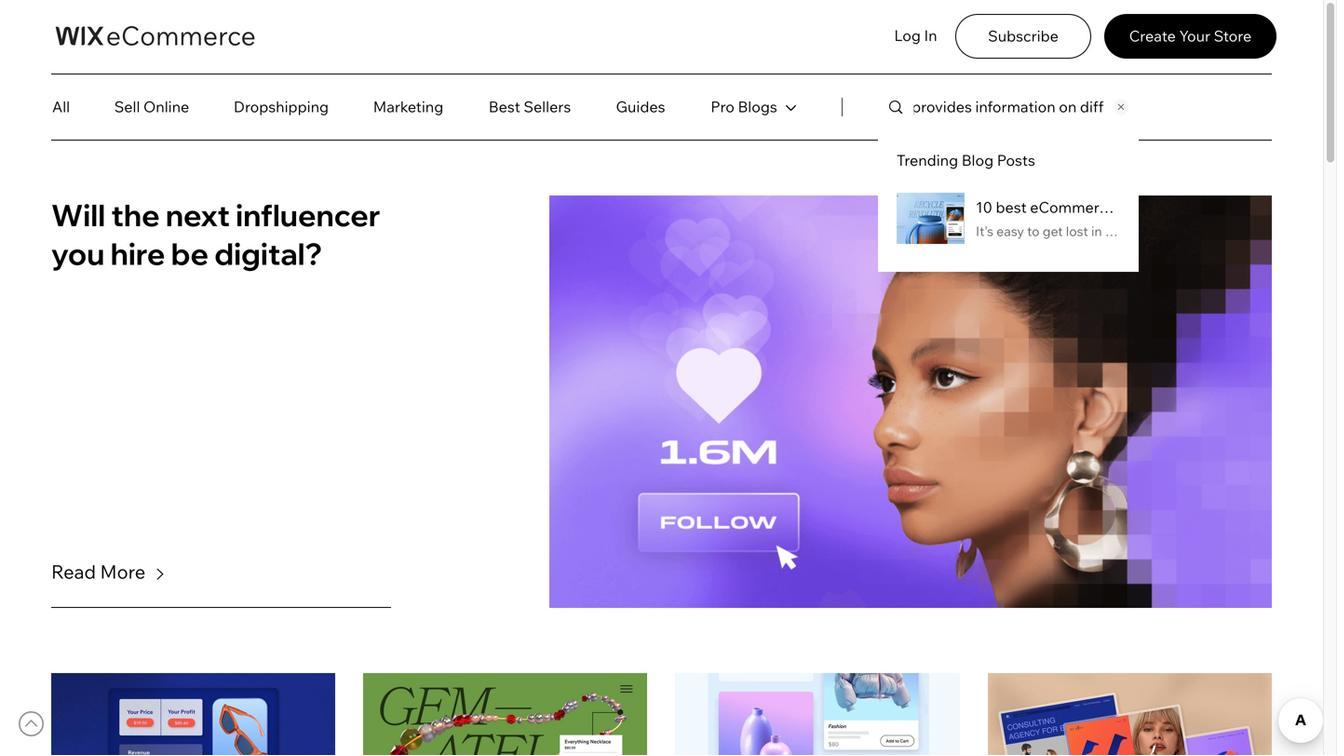 Task type: vqa. For each thing, say whether or not it's contained in the screenshot.
'your'
yes



Task type: describe. For each thing, give the bounding box(es) containing it.
17 best businesses to start with little money in 2024 image
[[988, 673, 1272, 755]]

sellers
[[524, 97, 571, 116]]

platforms
[[1119, 198, 1186, 216]]

read more
[[51, 560, 146, 583]]

read
[[51, 560, 96, 583]]

site element
[[688, 85, 800, 142]]

best sellers link
[[467, 88, 593, 126]]

will
[[51, 196, 105, 234]]

more
[[100, 560, 146, 583]]

your complete guide to ecommerce website development image
[[363, 673, 647, 755]]

create your store
[[1129, 27, 1252, 45]]

will the next influencer you hire be digital?
[[51, 196, 380, 272]]

pro
[[711, 97, 735, 116]]

subscribe
[[988, 27, 1059, 45]]

of
[[1189, 198, 1203, 216]]

read more link
[[51, 558, 169, 586]]

Search... search field
[[914, 86, 1104, 129]]

in
[[924, 26, 937, 45]]

online
[[143, 97, 189, 116]]

best sellers
[[489, 97, 571, 116]]

10 best ecommerce platforms of 2024 image
[[897, 193, 965, 244]]

log
[[894, 26, 921, 45]]

pro blogs
[[711, 97, 777, 116]]

posts
[[997, 151, 1035, 169]]



Task type: locate. For each thing, give the bounding box(es) containing it.
sell
[[114, 97, 140, 116]]

create your store link
[[1104, 14, 1277, 59]]

10
[[976, 198, 993, 216]]

next
[[166, 196, 230, 234]]

digital?
[[214, 235, 322, 272]]

log in link
[[890, 17, 941, 55]]

hire
[[110, 235, 165, 272]]

10 best ecommerce platforms of 2024
[[976, 198, 1241, 216]]

marketing link
[[350, 88, 467, 126]]

your
[[1179, 27, 1211, 45]]

store
[[1214, 27, 1252, 45]]

list box containing trending blog posts
[[878, 129, 1241, 272]]

dropshipping link
[[212, 88, 350, 126]]

all link
[[52, 88, 91, 126]]

create
[[1129, 27, 1176, 45]]

trending blog posts
[[897, 151, 1035, 169]]

clear search image
[[1114, 99, 1129, 115]]

be
[[171, 235, 209, 272]]

how to start a dropshipping business in 8 steps (2024) image
[[51, 673, 335, 755]]

guides link
[[593, 88, 688, 126]]

influencer
[[236, 196, 380, 234]]

you
[[51, 235, 105, 272]]

list box
[[878, 129, 1241, 272]]

trending
[[897, 151, 958, 169]]

ecommerce
[[1030, 198, 1116, 216]]

blogs
[[738, 97, 777, 116]]

2024
[[1206, 198, 1241, 216]]

blog
[[962, 151, 994, 169]]

all
[[52, 97, 70, 116]]

sell online
[[114, 97, 189, 116]]

marketing
[[373, 97, 444, 116]]

will the next influencer you hire be digital? link
[[51, 196, 391, 273]]

None search field
[[878, 86, 1139, 129]]

dropshipping
[[234, 97, 329, 116]]

log in
[[894, 26, 937, 45]]

best
[[996, 198, 1027, 216]]

10 most profitable dropshipping niches (and 5 to avoid) image
[[675, 673, 960, 755]]

guides
[[616, 97, 665, 116]]

sell online link
[[91, 88, 212, 126]]

subscribe link
[[955, 14, 1091, 59]]

the
[[111, 196, 160, 234]]

best
[[489, 97, 520, 116]]



